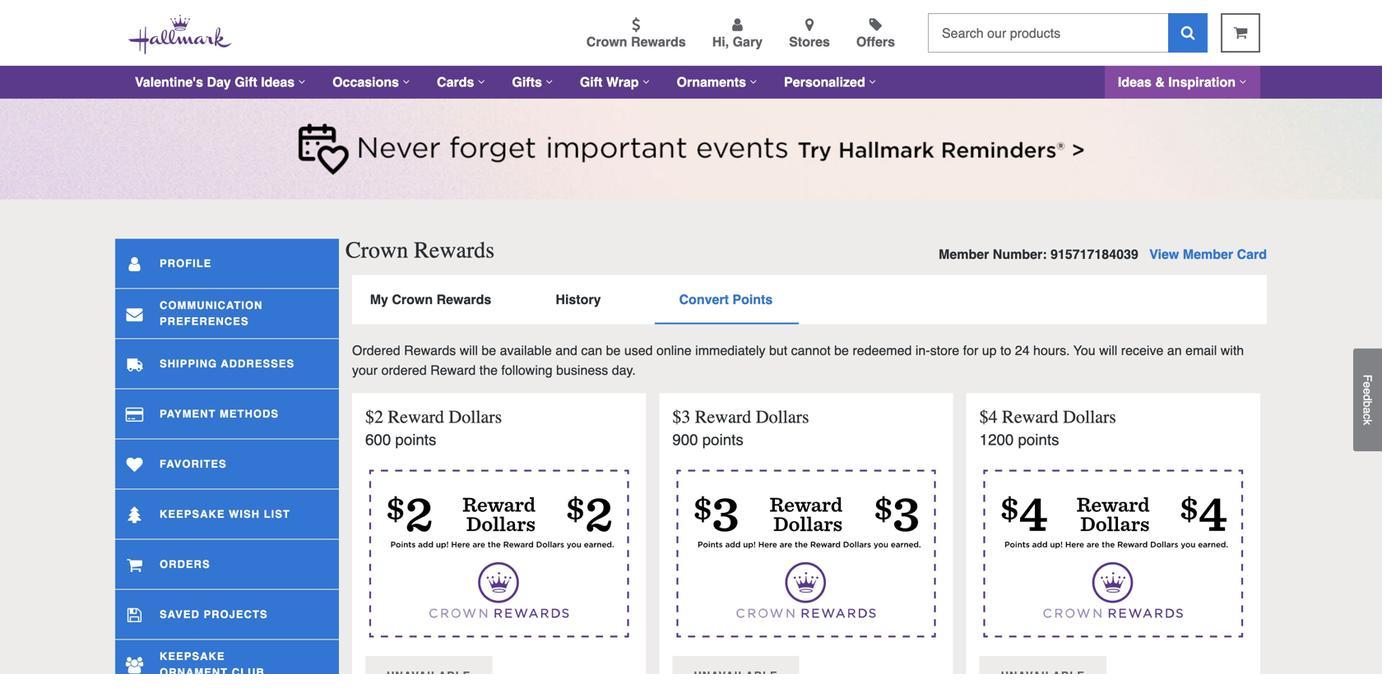 Task type: describe. For each thing, give the bounding box(es) containing it.
&
[[1155, 74, 1165, 90]]

gift wrap
[[580, 74, 639, 90]]

crown inside crown rewards link
[[587, 34, 627, 49]]

crown rewards inside menu
[[587, 34, 686, 49]]

gift wrap link
[[567, 66, 664, 99]]

cards link
[[424, 66, 499, 99]]

points for $2
[[395, 431, 436, 449]]

redeemed
[[853, 343, 912, 358]]

member number: 915717184039
[[939, 247, 1139, 262]]

card
[[1237, 247, 1267, 262]]

reward for $2 reward dollars
[[388, 407, 444, 428]]

$4 reward dollars 1200 points
[[980, 407, 1116, 449]]

24
[[1015, 343, 1030, 358]]

the
[[480, 363, 498, 378]]

1 be from the left
[[482, 343, 496, 358]]

$4
[[980, 407, 998, 428]]

rewards inside ordered rewards will be available and can be used online immediately but cannot be redeemed in-store for up to 24 hours. you will receive an email with your ordered reward the following business day.
[[404, 343, 456, 358]]

1 gift from the left
[[235, 74, 257, 90]]

1 ideas from the left
[[261, 74, 295, 90]]

c
[[1361, 414, 1375, 420]]

$3 crown rewards certificate image
[[673, 465, 940, 643]]

store
[[930, 343, 960, 358]]

online
[[657, 343, 692, 358]]

gifts
[[512, 74, 542, 90]]

day.
[[612, 363, 636, 378]]

wrap
[[606, 74, 639, 90]]

ordered
[[381, 363, 427, 378]]

available
[[500, 343, 552, 358]]

hi, gary
[[712, 34, 763, 49]]

offers link
[[856, 17, 895, 52]]

gary
[[733, 34, 763, 49]]

wish
[[229, 508, 260, 521]]

an
[[1167, 343, 1182, 358]]

ideas & inspiration
[[1118, 74, 1236, 90]]

orders
[[160, 558, 210, 571]]

menu inside 'banner'
[[258, 14, 915, 52]]

in-
[[916, 343, 930, 358]]

saved
[[160, 609, 200, 621]]

profile
[[160, 257, 212, 270]]

for
[[963, 343, 979, 358]]

payment methods
[[160, 408, 279, 420]]

projects
[[204, 609, 268, 621]]

keepsake for keepsake wish list
[[160, 508, 225, 521]]

$3 reward dollars 900 points
[[673, 407, 809, 449]]

shopping cart image
[[1234, 25, 1248, 40]]

valentine's
[[135, 74, 203, 90]]

your
[[352, 363, 378, 378]]

3 be from the left
[[834, 343, 849, 358]]

Search our products search field
[[928, 13, 1168, 53]]

number: 915717184039
[[993, 247, 1139, 262]]

ornaments
[[677, 74, 746, 90]]

saved projects
[[160, 609, 268, 621]]

$2 reward dollars 600 points
[[365, 407, 502, 449]]

d
[[1361, 395, 1375, 401]]

$4 crown rewards certificate image
[[980, 465, 1247, 643]]

addresses
[[221, 358, 295, 370]]

with
[[1221, 343, 1244, 358]]

$3
[[673, 407, 691, 428]]

inspiration
[[1169, 74, 1236, 90]]

ornaments link
[[664, 66, 771, 99]]

favorites
[[160, 458, 227, 470]]

b
[[1361, 401, 1375, 408]]

view
[[1150, 247, 1179, 262]]

2 be from the left
[[606, 343, 621, 358]]

stores link
[[789, 17, 830, 52]]

my crown rewards link
[[359, 275, 503, 325]]

communication
[[160, 300, 263, 312]]

f e e d b a c k
[[1361, 375, 1375, 426]]

and
[[556, 343, 578, 358]]

dollars for $2 reward dollars
[[449, 407, 502, 428]]

used
[[624, 343, 653, 358]]

offers
[[856, 34, 895, 49]]

1 vertical spatial crown
[[346, 237, 408, 264]]

shipping
[[160, 358, 217, 370]]

methods
[[220, 408, 279, 420]]

2 ideas from the left
[[1118, 74, 1152, 90]]

1200
[[980, 431, 1014, 449]]

valentine's day gift ideas link
[[122, 66, 319, 99]]

ordered rewards will be available and can be used online immediately but cannot be redeemed in-store for up to 24 hours. you will receive an email with your ordered reward the following business day.
[[352, 343, 1244, 378]]

reward for $3 reward dollars
[[695, 407, 751, 428]]

search image
[[1181, 25, 1195, 40]]

shipping addresses
[[160, 358, 295, 370]]

occasions link
[[319, 66, 424, 99]]

reward inside ordered rewards will be available and can be used online immediately but cannot be redeemed in-store for up to 24 hours. you will receive an email with your ordered reward the following business day.
[[430, 363, 476, 378]]

personalized
[[784, 74, 865, 90]]

but
[[769, 343, 788, 358]]

view member card
[[1150, 247, 1267, 262]]

hallmark image
[[128, 15, 232, 54]]

hallmark link
[[128, 13, 245, 58]]

receive
[[1121, 343, 1164, 358]]

email
[[1186, 343, 1217, 358]]

hi, gary link
[[712, 17, 763, 52]]



Task type: locate. For each thing, give the bounding box(es) containing it.
convert
[[679, 292, 729, 307]]

gift right day
[[235, 74, 257, 90]]

k
[[1361, 420, 1375, 426]]

2 points from the left
[[702, 431, 744, 449]]

rewards up ordered
[[404, 343, 456, 358]]

crown
[[587, 34, 627, 49], [346, 237, 408, 264], [392, 292, 433, 307]]

1 points from the left
[[395, 431, 436, 449]]

points inside $4 reward dollars 1200 points
[[1018, 431, 1059, 449]]

1 keepsake from the top
[[160, 508, 225, 521]]

will right you
[[1099, 343, 1118, 358]]

communication preferences
[[160, 300, 263, 328]]

keepsake
[[160, 508, 225, 521], [160, 651, 225, 663]]

reward right $2
[[388, 407, 444, 428]]

my crown rewards
[[370, 292, 491, 307]]

crown up my
[[346, 237, 408, 264]]

can
[[581, 343, 602, 358]]

dollars down you
[[1063, 407, 1116, 428]]

convert points
[[679, 292, 773, 307]]

e up d
[[1361, 382, 1375, 388]]

rewards up my crown rewards
[[414, 237, 495, 264]]

points inside $3 reward dollars 900 points
[[702, 431, 744, 449]]

2 horizontal spatial be
[[834, 343, 849, 358]]

dollars inside $4 reward dollars 1200 points
[[1063, 407, 1116, 428]]

f
[[1361, 375, 1375, 382]]

reward inside $2 reward dollars 600 points
[[388, 407, 444, 428]]

1 horizontal spatial member
[[1183, 247, 1234, 262]]

dollars inside $2 reward dollars 600 points
[[449, 407, 502, 428]]

crown right my
[[392, 292, 433, 307]]

menu bar
[[122, 66, 1261, 99]]

2 will from the left
[[1099, 343, 1118, 358]]

600
[[365, 431, 391, 449]]

2 e from the top
[[1361, 388, 1375, 395]]

1 dollars from the left
[[449, 407, 502, 428]]

to
[[1001, 343, 1012, 358]]

0 horizontal spatial ideas
[[261, 74, 295, 90]]

1 member from the left
[[939, 247, 989, 262]]

crown rewards
[[587, 34, 686, 49], [346, 237, 495, 264]]

be right can
[[606, 343, 621, 358]]

valentine's day gift ideas
[[135, 74, 295, 90]]

3 dollars from the left
[[1063, 407, 1116, 428]]

occasions
[[333, 74, 399, 90]]

crown rewards link
[[587, 17, 686, 52]]

points
[[733, 292, 773, 307]]

preferences
[[160, 316, 249, 328]]

1 horizontal spatial will
[[1099, 343, 1118, 358]]

2 gift from the left
[[580, 74, 603, 90]]

up
[[982, 343, 997, 358]]

e up b
[[1361, 388, 1375, 395]]

0 vertical spatial crown rewards
[[587, 34, 686, 49]]

menu
[[258, 14, 915, 52]]

will
[[460, 343, 478, 358], [1099, 343, 1118, 358]]

points for $4
[[1018, 431, 1059, 449]]

reward right $3
[[695, 407, 751, 428]]

gift left wrap
[[580, 74, 603, 90]]

be
[[482, 343, 496, 358], [606, 343, 621, 358], [834, 343, 849, 358]]

ideas left &
[[1118, 74, 1152, 90]]

reward left the
[[430, 363, 476, 378]]

keepsake wish list
[[160, 508, 290, 521]]

following
[[501, 363, 553, 378]]

business
[[556, 363, 608, 378]]

1 horizontal spatial dollars
[[756, 407, 809, 428]]

ideas & inspiration link
[[1105, 66, 1261, 99]]

dollars down the
[[449, 407, 502, 428]]

0 vertical spatial keepsake
[[160, 508, 225, 521]]

cannot
[[791, 343, 831, 358]]

member
[[939, 247, 989, 262], [1183, 247, 1234, 262]]

dollars down ordered rewards will be available and can be used online immediately but cannot be redeemed in-store for up to 24 hours. you will receive an email with your ordered reward the following business day.
[[756, 407, 809, 428]]

0 horizontal spatial will
[[460, 343, 478, 358]]

day
[[207, 74, 231, 90]]

payment
[[160, 408, 216, 420]]

0 horizontal spatial member
[[939, 247, 989, 262]]

rewards up wrap
[[631, 34, 686, 49]]

1 horizontal spatial gift
[[580, 74, 603, 90]]

stores
[[789, 34, 830, 49]]

1 vertical spatial keepsake
[[160, 651, 225, 663]]

1 e from the top
[[1361, 382, 1375, 388]]

1 horizontal spatial crown rewards
[[587, 34, 686, 49]]

points right 900
[[702, 431, 744, 449]]

dollars for $3 reward dollars
[[756, 407, 809, 428]]

2 horizontal spatial dollars
[[1063, 407, 1116, 428]]

1 will from the left
[[460, 343, 478, 358]]

rewards up the
[[437, 292, 491, 307]]

a
[[1361, 408, 1375, 414]]

crown inside my crown rewards link
[[392, 292, 433, 307]]

crown rewards up my crown rewards
[[346, 237, 495, 264]]

you
[[1074, 343, 1096, 358]]

1 horizontal spatial ideas
[[1118, 74, 1152, 90]]

try hallmark reminders image
[[0, 99, 1382, 200]]

2 horizontal spatial points
[[1018, 431, 1059, 449]]

crown up gift wrap
[[587, 34, 627, 49]]

crown rewards up wrap
[[587, 34, 686, 49]]

will left available
[[460, 343, 478, 358]]

points right 600 at the left bottom
[[395, 431, 436, 449]]

0 horizontal spatial gift
[[235, 74, 257, 90]]

2 keepsake from the top
[[160, 651, 225, 663]]

hours.
[[1034, 343, 1070, 358]]

my
[[370, 292, 388, 307]]

reward inside $3 reward dollars 900 points
[[695, 407, 751, 428]]

banner
[[0, 0, 1382, 99]]

$2 crown rewards certificate image
[[365, 465, 633, 643]]

reward up 1200
[[1002, 407, 1059, 428]]

1 vertical spatial crown rewards
[[346, 237, 495, 264]]

be right cannot
[[834, 343, 849, 358]]

$2
[[365, 407, 383, 428]]

reward
[[430, 363, 476, 378], [388, 407, 444, 428], [695, 407, 751, 428], [1002, 407, 1059, 428]]

menu containing crown rewards
[[258, 14, 915, 52]]

menu bar containing valentine's day gift ideas
[[122, 66, 1261, 99]]

f e e d b a c k button
[[1354, 349, 1382, 452]]

points inside $2 reward dollars 600 points
[[395, 431, 436, 449]]

1 horizontal spatial be
[[606, 343, 621, 358]]

points
[[395, 431, 436, 449], [702, 431, 744, 449], [1018, 431, 1059, 449]]

0 horizontal spatial be
[[482, 343, 496, 358]]

hi,
[[712, 34, 729, 49]]

reward for $4 reward dollars
[[1002, 407, 1059, 428]]

menu bar inside 'banner'
[[122, 66, 1261, 99]]

list
[[264, 508, 290, 521]]

None search field
[[928, 13, 1208, 53]]

ideas right day
[[261, 74, 295, 90]]

2 vertical spatial crown
[[392, 292, 433, 307]]

dollars inside $3 reward dollars 900 points
[[756, 407, 809, 428]]

ordered
[[352, 343, 400, 358]]

2 member from the left
[[1183, 247, 1234, 262]]

cards
[[437, 74, 474, 90]]

keepsake down favorites
[[160, 508, 225, 521]]

0 horizontal spatial dollars
[[449, 407, 502, 428]]

0 vertical spatial crown
[[587, 34, 627, 49]]

be up the
[[482, 343, 496, 358]]

0 horizontal spatial crown rewards
[[346, 237, 495, 264]]

gift
[[235, 74, 257, 90], [580, 74, 603, 90]]

2 dollars from the left
[[756, 407, 809, 428]]

convert points link
[[654, 275, 798, 325]]

personalized link
[[771, 66, 890, 99]]

points right 1200
[[1018, 431, 1059, 449]]

keepsake for keepsake
[[160, 651, 225, 663]]

immediately
[[695, 343, 766, 358]]

dollars for $4 reward dollars
[[1063, 407, 1116, 428]]

history
[[556, 292, 601, 307]]

banner containing crown rewards
[[0, 0, 1382, 99]]

history link
[[506, 275, 650, 325]]

900
[[673, 431, 698, 449]]

1 horizontal spatial points
[[702, 431, 744, 449]]

0 horizontal spatial points
[[395, 431, 436, 449]]

keepsake down 'saved'
[[160, 651, 225, 663]]

reward inside $4 reward dollars 1200 points
[[1002, 407, 1059, 428]]

3 points from the left
[[1018, 431, 1059, 449]]

view member card link
[[1150, 247, 1267, 262]]

points for $3
[[702, 431, 744, 449]]



Task type: vqa. For each thing, say whether or not it's contained in the screenshot.
Reward in the Ordered Rewards Will Be Available And Can Be Used Online Immediately But Cannot Be Redeemed In-Store For Up To 24 Hours. You Will Receive An Email With Your Ordered Reward The Following Business Day.
yes



